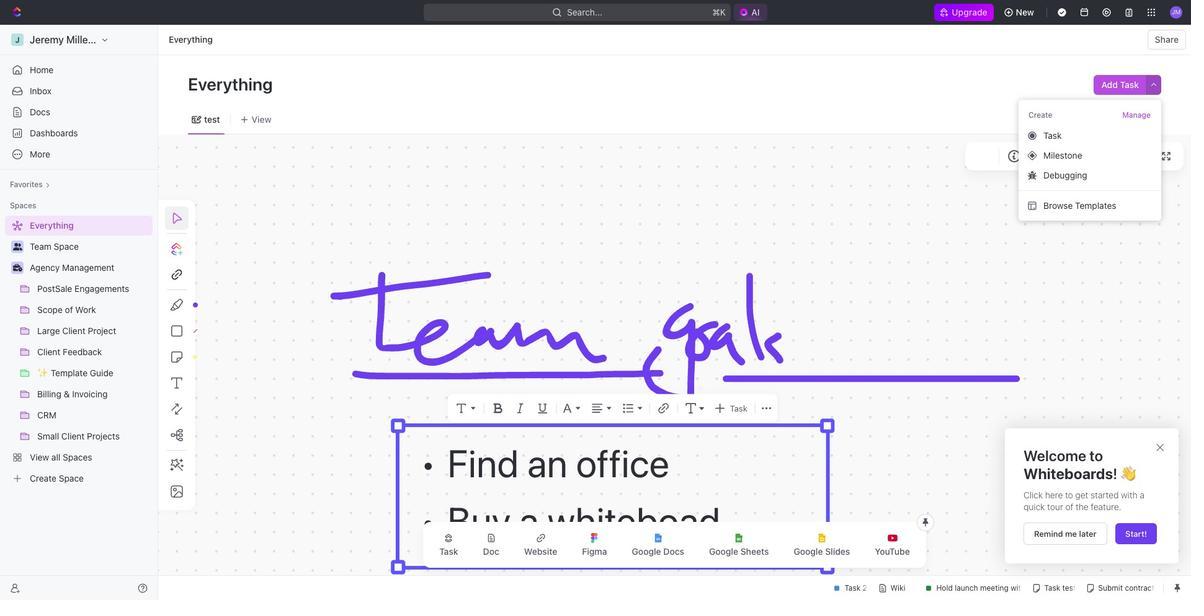 Task type: locate. For each thing, give the bounding box(es) containing it.
1 horizontal spatial docs
[[663, 547, 684, 557]]

debugging
[[1043, 170, 1087, 180]]

× button
[[1155, 438, 1165, 455]]

2 google from the left
[[709, 547, 738, 557]]

share
[[1155, 34, 1179, 45]]

test link
[[202, 111, 220, 128]]

0 horizontal spatial to
[[1065, 490, 1073, 500]]

whiteboards
[[1024, 465, 1113, 482]]

google left slides
[[794, 547, 823, 557]]

browse
[[1043, 200, 1073, 211]]

task button
[[1024, 126, 1156, 146], [711, 400, 750, 417], [429, 526, 468, 565]]

1 vertical spatial everything
[[188, 74, 276, 94]]

dialog
[[1005, 429, 1179, 564]]

share button
[[1147, 30, 1186, 50]]

bug image
[[1028, 171, 1037, 180]]

start!
[[1125, 529, 1147, 539]]

new button
[[999, 2, 1042, 22]]

milestone
[[1043, 150, 1082, 161]]

everything
[[169, 34, 213, 45], [188, 74, 276, 94]]

docs
[[30, 107, 50, 117], [663, 547, 684, 557]]

youtube button
[[865, 526, 920, 565]]

spaces
[[10, 201, 36, 210]]

find an office
[[447, 441, 669, 486]]

1 horizontal spatial to
[[1090, 447, 1103, 465]]

create
[[1029, 110, 1052, 120]]

2 horizontal spatial google
[[794, 547, 823, 557]]

task button for debugging button
[[1024, 126, 1156, 146]]

docs down whiteboad on the bottom of page
[[663, 547, 684, 557]]

1 horizontal spatial a
[[1140, 490, 1144, 500]]

tour
[[1047, 502, 1063, 513]]

dashboards
[[30, 128, 78, 138]]

an
[[527, 441, 568, 486]]

to up of
[[1065, 490, 1073, 500]]

with
[[1121, 490, 1137, 500]]

google for google docs
[[632, 547, 661, 557]]

youtube
[[875, 547, 910, 557]]

0 horizontal spatial google
[[632, 547, 661, 557]]

0 horizontal spatial task button
[[429, 526, 468, 565]]

buy a whiteboad
[[447, 498, 720, 544]]

1 google from the left
[[632, 547, 661, 557]]

1 horizontal spatial google
[[709, 547, 738, 557]]

everything link
[[166, 32, 216, 47]]

agency management
[[30, 262, 114, 273]]

start! button
[[1115, 523, 1157, 545]]

docs down inbox
[[30, 107, 50, 117]]

193%
[[1071, 151, 1093, 161]]

google left sheets
[[709, 547, 738, 557]]

193% button
[[1069, 149, 1096, 164]]

a up the website on the left
[[519, 498, 539, 544]]

add task button
[[1094, 75, 1146, 95]]

test
[[204, 114, 220, 124]]

0 horizontal spatial docs
[[30, 107, 50, 117]]

management
[[62, 262, 114, 273]]

quick
[[1024, 502, 1045, 513]]

google inside "button"
[[632, 547, 661, 557]]

manage
[[1122, 110, 1151, 120]]

google
[[632, 547, 661, 557], [709, 547, 738, 557], [794, 547, 823, 557]]

3 google from the left
[[794, 547, 823, 557]]

to up whiteboards
[[1090, 447, 1103, 465]]

sidebar navigation
[[0, 25, 158, 600]]

google docs
[[632, 547, 684, 557]]

a
[[1140, 490, 1144, 500], [519, 498, 539, 544]]

remind
[[1034, 529, 1063, 539]]

the
[[1076, 502, 1089, 513]]

browse templates button
[[1024, 196, 1156, 216]]

started
[[1091, 490, 1119, 500]]

1 horizontal spatial task button
[[711, 400, 750, 417]]

0 vertical spatial to
[[1090, 447, 1103, 465]]

1 vertical spatial docs
[[663, 547, 684, 557]]

upgrade link
[[934, 4, 994, 21]]

task
[[1120, 79, 1139, 90], [1043, 130, 1062, 141], [730, 404, 747, 414], [439, 547, 458, 557]]

1 vertical spatial task button
[[711, 400, 750, 417]]

a right with at the right bottom
[[1140, 490, 1144, 500]]

home
[[30, 65, 54, 75]]

0 vertical spatial docs
[[30, 107, 50, 117]]

dialog containing ×
[[1005, 429, 1179, 564]]

buy
[[447, 498, 511, 544]]

2 vertical spatial task button
[[429, 526, 468, 565]]

website
[[524, 547, 557, 557]]

business time image
[[13, 264, 22, 272]]

×
[[1155, 438, 1165, 455]]

1 vertical spatial to
[[1065, 490, 1073, 500]]

google down whiteboad on the bottom of page
[[632, 547, 661, 557]]

to
[[1090, 447, 1103, 465], [1065, 490, 1073, 500]]

favorites
[[10, 180, 43, 189]]

0 vertical spatial task button
[[1024, 126, 1156, 146]]

2 horizontal spatial task button
[[1024, 126, 1156, 146]]

task button for the website button
[[429, 526, 468, 565]]

later
[[1079, 529, 1097, 539]]

slides
[[825, 547, 850, 557]]

dashboards link
[[5, 123, 153, 143]]



Task type: vqa. For each thing, say whether or not it's contained in the screenshot.
FIGMA
yes



Task type: describe. For each thing, give the bounding box(es) containing it.
docs inside "button"
[[663, 547, 684, 557]]

inbox link
[[5, 81, 153, 101]]

remind me later
[[1034, 529, 1097, 539]]

get
[[1075, 490, 1088, 500]]

google for google slides
[[794, 547, 823, 557]]

welcome
[[1024, 447, 1086, 465]]

figma button
[[572, 526, 617, 565]]

browse templates
[[1043, 200, 1116, 211]]

0 vertical spatial everything
[[169, 34, 213, 45]]

whiteboad
[[547, 498, 720, 544]]

google slides button
[[784, 526, 860, 565]]

remind me later button
[[1024, 523, 1107, 545]]

new
[[1016, 7, 1034, 17]]

agency
[[30, 262, 60, 273]]

agency management link
[[30, 258, 150, 278]]

home link
[[5, 60, 153, 80]]

⌘k
[[712, 7, 726, 17]]

welcome to whiteboards ! 👋
[[1024, 447, 1136, 482]]

!
[[1113, 465, 1118, 482]]

task inside button
[[1120, 79, 1139, 90]]

upgrade
[[952, 7, 987, 17]]

add task
[[1101, 79, 1139, 90]]

office
[[576, 441, 669, 486]]

manage button
[[1122, 110, 1151, 121]]

click
[[1024, 490, 1043, 500]]

👋
[[1121, 465, 1136, 482]]

docs inside sidebar navigation
[[30, 107, 50, 117]]

google slides
[[794, 547, 850, 557]]

sheets
[[741, 547, 769, 557]]

google docs button
[[622, 526, 694, 565]]

google for google sheets
[[709, 547, 738, 557]]

favorites button
[[5, 177, 55, 192]]

add
[[1101, 79, 1118, 90]]

to inside click here to get started with a quick tour of the feature.
[[1065, 490, 1073, 500]]

google sheets
[[709, 547, 769, 557]]

a inside click here to get started with a quick tour of the feature.
[[1140, 490, 1144, 500]]

to inside welcome to whiteboards ! 👋
[[1090, 447, 1103, 465]]

0 horizontal spatial a
[[519, 498, 539, 544]]

customize
[[1085, 114, 1129, 124]]

debugging button
[[1024, 166, 1156, 185]]

google sheets button
[[699, 526, 779, 565]]

milestone button
[[1024, 146, 1156, 166]]

feature.
[[1091, 502, 1121, 513]]

customize button
[[1069, 111, 1133, 128]]

of
[[1065, 502, 1073, 513]]

doc
[[483, 547, 499, 557]]

find
[[447, 441, 519, 486]]

doc button
[[473, 526, 509, 565]]

search...
[[567, 7, 603, 17]]

me
[[1065, 529, 1077, 539]]

inbox
[[30, 86, 52, 96]]

templates
[[1075, 200, 1116, 211]]

click here to get started with a quick tour of the feature.
[[1024, 490, 1147, 513]]

here
[[1045, 490, 1063, 500]]

figma
[[582, 547, 607, 557]]

docs link
[[5, 102, 153, 122]]

website button
[[514, 526, 567, 565]]



